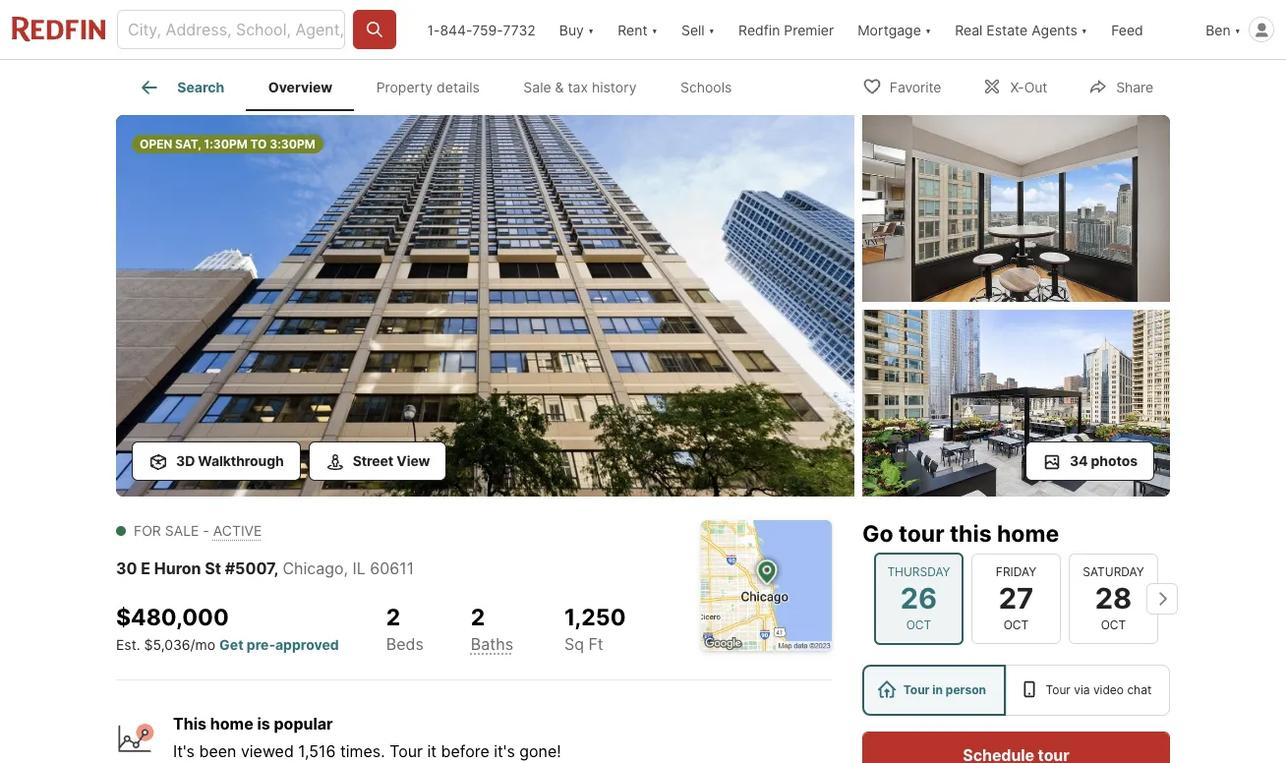 Task type: locate. For each thing, give the bounding box(es) containing it.
1,250 sq ft
[[564, 604, 626, 654]]

tour in person option
[[862, 665, 1006, 716]]

#5007
[[225, 559, 274, 578]]

34
[[1070, 452, 1088, 469]]

sale
[[524, 79, 551, 96]]

1 2 from the left
[[386, 604, 400, 631]]

0 horizontal spatial 2
[[386, 604, 400, 631]]

$5,036
[[144, 636, 190, 653]]

6 ▾ from the left
[[1235, 21, 1241, 38]]

friday
[[996, 564, 1037, 579]]

$480,000
[[116, 604, 229, 631]]

out
[[1024, 78, 1048, 95]]

open sat, 1:30pm to 3:30pm
[[140, 137, 315, 151]]

1 oct from the left
[[906, 618, 932, 632]]

active link
[[213, 522, 262, 539]]

submit search image
[[365, 20, 384, 39]]

tour inside option
[[1046, 682, 1071, 697]]

▾ right rent
[[651, 21, 658, 38]]

oct down 26
[[906, 618, 932, 632]]

list box
[[862, 665, 1170, 716]]

oct down 28
[[1101, 618, 1126, 632]]

tour via video chat option
[[1006, 665, 1170, 716]]

30 e huron st #5007 , chicago , il 60611
[[116, 559, 414, 578]]

rent ▾
[[618, 21, 658, 38]]

feed button
[[1100, 0, 1194, 59]]

1:30pm
[[204, 137, 247, 151]]

mortgage ▾ button
[[846, 0, 943, 59]]

real estate agents ▾ button
[[943, 0, 1100, 59]]

approved
[[275, 636, 339, 653]]

2 horizontal spatial tour
[[1046, 682, 1071, 697]]

28
[[1095, 581, 1132, 615]]

viewed
[[241, 741, 294, 761]]

0 horizontal spatial oct
[[906, 618, 932, 632]]

mortgage ▾
[[858, 21, 931, 38]]

▾ right buy
[[588, 21, 594, 38]]

sale
[[165, 522, 199, 539]]

2 inside 2 baths
[[471, 604, 485, 631]]

,
[[274, 559, 279, 578], [344, 559, 348, 578]]

2 2 from the left
[[471, 604, 485, 631]]

1 horizontal spatial ,
[[344, 559, 348, 578]]

▾ right ben
[[1235, 21, 1241, 38]]

street view button
[[308, 442, 447, 481]]

this
[[950, 520, 992, 548]]

huron
[[154, 559, 201, 578]]

2 ▾ from the left
[[651, 21, 658, 38]]

, left chicago
[[274, 559, 279, 578]]

home up friday
[[997, 520, 1059, 548]]

home
[[997, 520, 1059, 548], [210, 714, 253, 733]]

2 , from the left
[[344, 559, 348, 578]]

schools tab
[[659, 64, 754, 111]]

sale & tax history tab
[[502, 64, 659, 111]]

1 horizontal spatial home
[[997, 520, 1059, 548]]

person
[[946, 682, 986, 697]]

/mo
[[190, 636, 215, 653]]

sale & tax history
[[524, 79, 637, 96]]

est.
[[116, 636, 140, 653]]

chat
[[1127, 682, 1152, 697]]

tour left via
[[1046, 682, 1071, 697]]

view
[[397, 452, 430, 469]]

tour inside option
[[903, 682, 930, 697]]

go
[[862, 520, 894, 548]]

next image
[[1147, 583, 1178, 615]]

30 e huron st #5007, chicago, il 60611 image
[[116, 115, 855, 497], [862, 115, 1170, 302], [862, 310, 1170, 497]]

tour
[[903, 682, 930, 697], [1046, 682, 1071, 697], [390, 741, 423, 761]]

tour left it
[[390, 741, 423, 761]]

1 horizontal spatial tour
[[903, 682, 930, 697]]

thursday
[[887, 564, 951, 579]]

26
[[901, 581, 937, 615]]

beds
[[386, 634, 424, 654]]

open
[[140, 137, 172, 151]]

sell ▾
[[681, 21, 715, 38]]

1,250
[[564, 604, 626, 631]]

▾ right mortgage
[[925, 21, 931, 38]]

saturday 28 oct
[[1083, 564, 1144, 632]]

None button
[[874, 552, 964, 645], [972, 553, 1061, 644], [1069, 553, 1158, 644], [874, 552, 964, 645], [972, 553, 1061, 644], [1069, 553, 1158, 644]]

oct inside saturday 28 oct
[[1101, 618, 1126, 632]]

to
[[250, 137, 267, 151]]

0 horizontal spatial tour
[[390, 741, 423, 761]]

video
[[1093, 682, 1124, 697]]

0 horizontal spatial ,
[[274, 559, 279, 578]]

3 oct from the left
[[1101, 618, 1126, 632]]

3d walkthrough
[[176, 452, 284, 469]]

▾ inside 'link'
[[1081, 21, 1088, 38]]

tour left in
[[903, 682, 930, 697]]

feed
[[1111, 21, 1144, 38]]

sat,
[[175, 137, 201, 151]]

0 horizontal spatial home
[[210, 714, 253, 733]]

5 ▾ from the left
[[1081, 21, 1088, 38]]

sell ▾ button
[[681, 0, 715, 59]]

walkthrough
[[198, 452, 284, 469]]

1 ▾ from the left
[[588, 21, 594, 38]]

baths link
[[471, 634, 513, 654]]

2 horizontal spatial oct
[[1101, 618, 1126, 632]]

pre-
[[247, 636, 275, 653]]

home up been
[[210, 714, 253, 733]]

2
[[386, 604, 400, 631], [471, 604, 485, 631]]

2 up the "baths"
[[471, 604, 485, 631]]

tour inside this home is popular it's been viewed 1,516 times. tour it before it's gone!
[[390, 741, 423, 761]]

tab list
[[116, 60, 770, 111]]

rent ▾ button
[[606, 0, 670, 59]]

30
[[116, 559, 137, 578]]

go tour this home
[[862, 520, 1059, 548]]

get pre-approved link
[[219, 636, 339, 653]]

for sale - active
[[134, 522, 262, 539]]

2 inside 2 beds
[[386, 604, 400, 631]]

, left il
[[344, 559, 348, 578]]

overview
[[268, 79, 333, 96]]

3 ▾ from the left
[[709, 21, 715, 38]]

27
[[999, 581, 1034, 615]]

34 photos
[[1070, 452, 1138, 469]]

2 for 2 baths
[[471, 604, 485, 631]]

share button
[[1072, 65, 1170, 106]]

agents
[[1032, 21, 1078, 38]]

▾ for mortgage ▾
[[925, 21, 931, 38]]

sell
[[681, 21, 705, 38]]

1 horizontal spatial 2
[[471, 604, 485, 631]]

get
[[219, 636, 243, 653]]

popular
[[274, 714, 333, 733]]

844-
[[440, 21, 472, 38]]

tax
[[568, 79, 588, 96]]

▾ right sell
[[709, 21, 715, 38]]

active
[[213, 522, 262, 539]]

$480,000 est. $5,036 /mo get pre-approved
[[116, 604, 339, 653]]

4 ▾ from the left
[[925, 21, 931, 38]]

1-844-759-7732
[[427, 21, 536, 38]]

2 oct from the left
[[1004, 618, 1029, 632]]

oct inside thursday 26 oct
[[906, 618, 932, 632]]

oct inside friday 27 oct
[[1004, 618, 1029, 632]]

1 horizontal spatial oct
[[1004, 618, 1029, 632]]

▾ for buy ▾
[[588, 21, 594, 38]]

2 up beds
[[386, 604, 400, 631]]

2 for 2 beds
[[386, 604, 400, 631]]

1 vertical spatial home
[[210, 714, 253, 733]]

been
[[199, 741, 236, 761]]

▾ right agents
[[1081, 21, 1088, 38]]

e
[[141, 559, 151, 578]]

mortgage
[[858, 21, 921, 38]]

oct down 27
[[1004, 618, 1029, 632]]

sell ▾ button
[[670, 0, 727, 59]]



Task type: describe. For each thing, give the bounding box(es) containing it.
x-out button
[[966, 65, 1064, 106]]

tour for tour in person
[[903, 682, 930, 697]]

il
[[353, 559, 366, 578]]

premier
[[784, 21, 834, 38]]

ben ▾
[[1206, 21, 1241, 38]]

rent
[[618, 21, 648, 38]]

real
[[955, 21, 983, 38]]

list box containing tour in person
[[862, 665, 1170, 716]]

▾ for rent ▾
[[651, 21, 658, 38]]

City, Address, School, Agent, ZIP search field
[[117, 10, 345, 49]]

7732
[[503, 21, 536, 38]]

it's
[[494, 741, 515, 761]]

tour via video chat
[[1046, 682, 1152, 697]]

rent ▾ button
[[618, 0, 658, 59]]

it's
[[173, 741, 195, 761]]

details
[[437, 79, 480, 96]]

home inside this home is popular it's been viewed 1,516 times. tour it before it's gone!
[[210, 714, 253, 733]]

redfin
[[739, 21, 780, 38]]

this
[[173, 714, 207, 733]]

saturday
[[1083, 564, 1144, 579]]

2 beds
[[386, 604, 424, 654]]

times.
[[340, 741, 385, 761]]

buy
[[559, 21, 584, 38]]

share
[[1116, 78, 1154, 95]]

search link
[[138, 76, 224, 99]]

oct for 28
[[1101, 618, 1126, 632]]

this home is popular it's been viewed 1,516 times. tour it before it's gone!
[[173, 714, 561, 761]]

tour
[[899, 520, 945, 548]]

before
[[441, 741, 489, 761]]

3d walkthrough button
[[132, 442, 301, 481]]

▾ for sell ▾
[[709, 21, 715, 38]]

redfin premier button
[[727, 0, 846, 59]]

st
[[205, 559, 221, 578]]

schools
[[680, 79, 732, 96]]

1 , from the left
[[274, 559, 279, 578]]

open sat, 1:30pm to 3:30pm link
[[116, 115, 855, 501]]

history
[[592, 79, 637, 96]]

x-out
[[1010, 78, 1048, 95]]

x-
[[1010, 78, 1024, 95]]

street view
[[353, 452, 430, 469]]

in
[[933, 682, 943, 697]]

is
[[257, 714, 270, 733]]

ft
[[589, 634, 603, 654]]

buy ▾ button
[[548, 0, 606, 59]]

for
[[134, 522, 161, 539]]

0 vertical spatial home
[[997, 520, 1059, 548]]

1-
[[427, 21, 440, 38]]

tour for tour via video chat
[[1046, 682, 1071, 697]]

photos
[[1091, 452, 1138, 469]]

1,516
[[298, 741, 336, 761]]

chicago
[[283, 559, 344, 578]]

property
[[376, 79, 433, 96]]

street
[[353, 452, 394, 469]]

property details tab
[[354, 64, 502, 111]]

map entry image
[[701, 520, 832, 651]]

estate
[[987, 21, 1028, 38]]

ben
[[1206, 21, 1231, 38]]

redfin premier
[[739, 21, 834, 38]]

oct for 26
[[906, 618, 932, 632]]

property details
[[376, 79, 480, 96]]

34 photos button
[[1026, 442, 1155, 481]]

buy ▾ button
[[559, 0, 594, 59]]

search
[[177, 79, 224, 96]]

oct for 27
[[1004, 618, 1029, 632]]

3:30pm
[[270, 137, 315, 151]]

overview tab
[[246, 64, 354, 111]]

favorite
[[890, 78, 942, 95]]

759-
[[472, 21, 503, 38]]

via
[[1074, 682, 1090, 697]]

▾ for ben ▾
[[1235, 21, 1241, 38]]

sq
[[564, 634, 584, 654]]

3d
[[176, 452, 195, 469]]

tab list containing search
[[116, 60, 770, 111]]

&
[[555, 79, 564, 96]]

friday 27 oct
[[996, 564, 1037, 632]]

buy ▾
[[559, 21, 594, 38]]



Task type: vqa. For each thing, say whether or not it's contained in the screenshot.
+1.1
no



